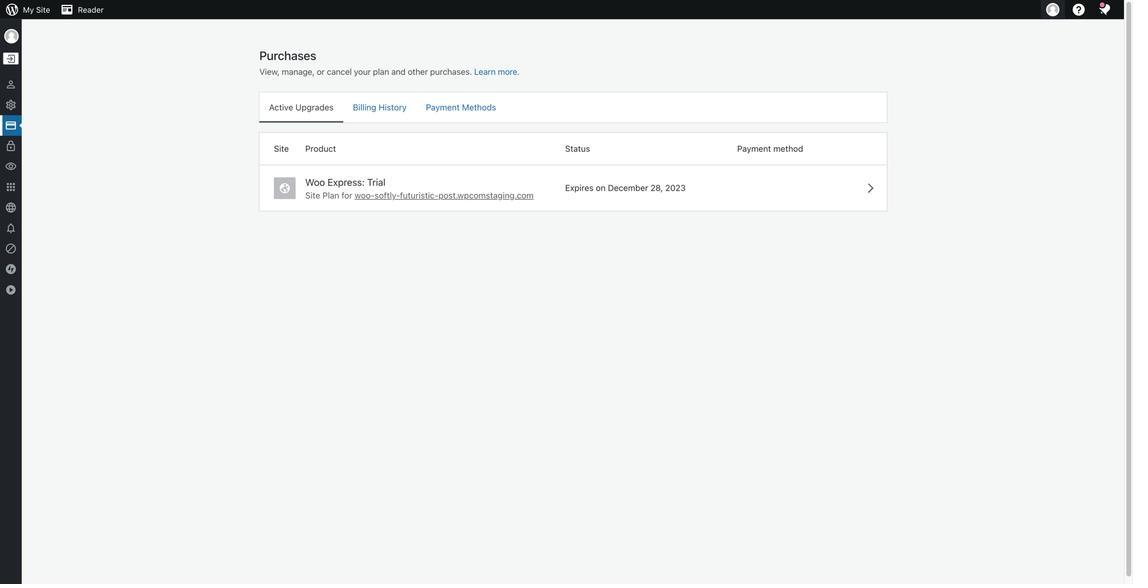 Task type: locate. For each thing, give the bounding box(es) containing it.
1 horizontal spatial site
[[274, 144, 289, 154]]

0 vertical spatial payment
[[426, 102, 460, 112]]

0 horizontal spatial site
[[36, 5, 50, 14]]

payment
[[426, 102, 460, 112], [738, 144, 772, 154]]

menu containing active upgrades
[[260, 92, 888, 123]]

0 horizontal spatial payment
[[426, 102, 460, 112]]

.
[[518, 67, 520, 77]]

language image
[[5, 202, 17, 214]]

plan
[[323, 191, 340, 200]]

payment left methods
[[426, 102, 460, 112]]

28,
[[651, 183, 663, 193]]

payment for payment method
[[738, 144, 772, 154]]

upgrades
[[296, 102, 334, 112]]

site down woo
[[306, 191, 320, 200]]

site inside woo express: trial site plan for woo-softly-futuristic-post.wpcomstaging.com
[[306, 191, 320, 200]]

product
[[306, 144, 336, 154]]

learn more link
[[475, 67, 518, 77]]

billing history link
[[344, 92, 417, 121]]

menu
[[260, 92, 888, 123]]

site left product
[[274, 144, 289, 154]]

woo-softly-futuristic-post.wpcomstaging.com button
[[355, 191, 534, 200]]

my site link
[[0, 0, 55, 19]]

1 vertical spatial site
[[274, 144, 289, 154]]

credit_card image
[[5, 120, 17, 132]]

plan
[[373, 67, 389, 77]]

expires on december 28, 2023
[[566, 183, 686, 193]]

and
[[392, 67, 406, 77]]

active upgrades link
[[260, 92, 344, 121]]

1 horizontal spatial payment
[[738, 144, 772, 154]]

block image
[[5, 243, 17, 255]]

express:
[[328, 177, 365, 188]]

my
[[23, 5, 34, 14]]

cancel
[[327, 67, 352, 77]]

notifications image
[[5, 222, 17, 234]]

2 horizontal spatial site
[[306, 191, 320, 200]]

site
[[36, 5, 50, 14], [274, 144, 289, 154], [306, 191, 320, 200]]

expires
[[566, 183, 594, 193]]

2 vertical spatial site
[[306, 191, 320, 200]]

method
[[774, 144, 804, 154]]

settings image
[[5, 99, 17, 111]]

my profile image
[[1047, 3, 1060, 16]]

reader
[[78, 5, 104, 14]]

your
[[354, 67, 371, 77]]

payment methods link
[[417, 92, 506, 121]]

site right my
[[36, 5, 50, 14]]

payment left method
[[738, 144, 772, 154]]

manage your notifications image
[[1098, 2, 1113, 17]]

lock image
[[5, 140, 17, 152]]

billing history
[[353, 102, 407, 112]]

0 vertical spatial site
[[36, 5, 50, 14]]

1 vertical spatial payment
[[738, 144, 772, 154]]



Task type: vqa. For each thing, say whether or not it's contained in the screenshot.
THE A CHEERFUL WORDPRESS BLOGGING THEME DEDICATED TO ALL THINGS HOMEMADE AND DELIGHTFUL. image
no



Task type: describe. For each thing, give the bounding box(es) containing it.
woo-
[[355, 191, 375, 200]]

purchases main content
[[260, 48, 888, 211]]

apps image
[[5, 181, 17, 193]]

payment for payment methods
[[426, 102, 460, 112]]

learn more
[[475, 67, 518, 77]]

person image
[[5, 78, 17, 91]]

manage,
[[282, 67, 315, 77]]

payment method
[[738, 144, 804, 154]]

status
[[566, 144, 591, 154]]

help image
[[1072, 2, 1087, 17]]

woo
[[306, 177, 325, 188]]

purchases
[[260, 48, 317, 62]]

noah lott image
[[4, 29, 19, 43]]

2023
[[666, 183, 686, 193]]

view,
[[260, 67, 280, 77]]

log out of wordpress.com image
[[5, 53, 16, 64]]

softly-
[[375, 191, 400, 200]]

payment methods
[[426, 102, 497, 112]]

billing
[[353, 102, 377, 112]]

on
[[596, 183, 606, 193]]

methods
[[462, 102, 497, 112]]

post.wpcomstaging.com
[[439, 191, 534, 200]]

december
[[608, 183, 649, 193]]

woo express: trial site plan for woo-softly-futuristic-post.wpcomstaging.com
[[306, 177, 534, 200]]

futuristic-
[[400, 191, 439, 200]]

purchases.
[[430, 67, 472, 77]]

reader link
[[55, 0, 109, 19]]

trial
[[367, 177, 386, 188]]

for
[[342, 191, 353, 200]]

visibility image
[[5, 161, 17, 173]]

other
[[408, 67, 428, 77]]

my site
[[23, 5, 50, 14]]

active upgrades
[[269, 102, 334, 112]]

active
[[269, 102, 293, 112]]

or
[[317, 67, 325, 77]]

purchases view, manage, or cancel your plan and other purchases. learn more .
[[260, 48, 520, 77]]

history
[[379, 102, 407, 112]]



